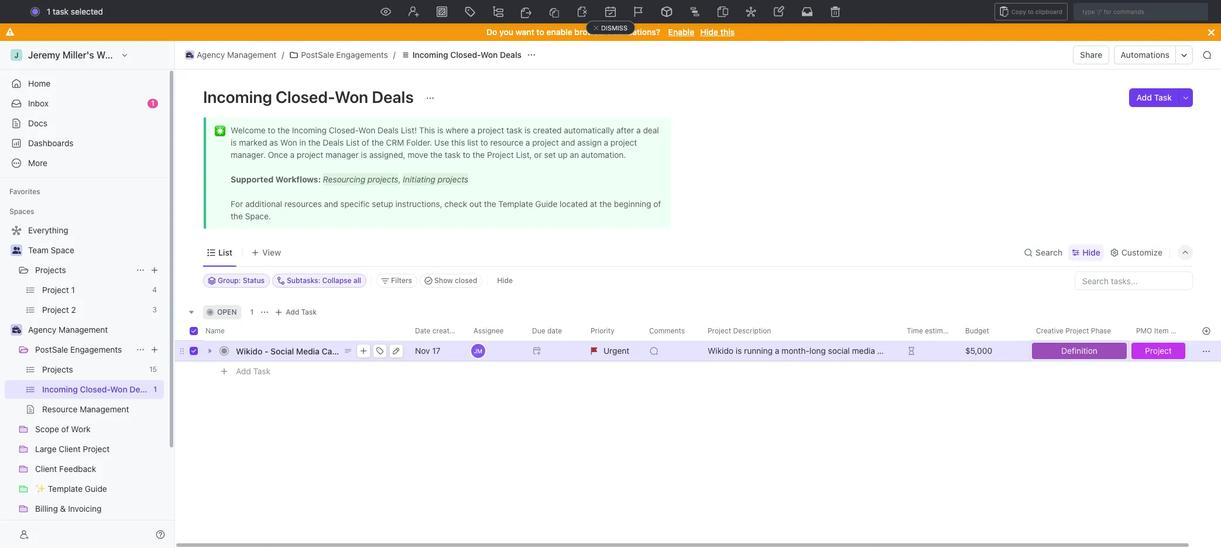 Task type: describe. For each thing, give the bounding box(es) containing it.
jeremy miller's workspace, , element
[[11, 49, 22, 61]]

✨ template guide
[[35, 484, 107, 494]]

crm
[[35, 524, 53, 534]]

tree inside "sidebar" navigation
[[5, 221, 164, 549]]

collapse
[[322, 276, 352, 285]]

subtasks:
[[287, 276, 321, 285]]

business time image
[[186, 52, 193, 58]]

show closed
[[435, 276, 478, 285]]

automations
[[1121, 50, 1170, 60]]

selected
[[71, 6, 103, 16]]

management for resource management link at the bottom left
[[80, 405, 129, 415]]

project for project
[[1146, 346, 1173, 356]]

status
[[243, 276, 265, 285]]

pmo
[[1137, 327, 1153, 336]]

2
[[71, 305, 76, 315]]

0 vertical spatial won
[[481, 50, 498, 60]]

share
[[1081, 50, 1103, 60]]

list link
[[216, 245, 233, 261]]

dashboards link
[[5, 134, 164, 153]]

sidebar navigation
[[0, 41, 177, 549]]

large
[[35, 445, 57, 455]]

wikido - social media campaign link
[[233, 343, 406, 360]]

definition
[[1062, 346, 1098, 356]]

3
[[153, 306, 157, 315]]

creative project phase
[[1037, 327, 1112, 336]]

share button
[[1074, 46, 1110, 64]]

item
[[1155, 327, 1169, 336]]

urgent
[[604, 346, 630, 356]]

project for project description
[[708, 327, 732, 336]]

resource management link
[[42, 401, 162, 419]]

automations button
[[1115, 46, 1176, 64]]

show
[[435, 276, 453, 285]]

incoming closed-won deals 1
[[42, 385, 157, 395]]

✨ template guide link
[[35, 480, 162, 499]]

definition button
[[1030, 341, 1130, 362]]

creative
[[1037, 327, 1064, 336]]

1 vertical spatial client
[[35, 464, 57, 474]]

upgrade
[[1078, 6, 1111, 16]]

business time image
[[12, 327, 21, 334]]

estimate
[[925, 327, 954, 336]]

upgrade link
[[1062, 4, 1117, 20]]

0 horizontal spatial add
[[236, 366, 251, 376]]

hide inside button
[[497, 276, 513, 285]]

due
[[532, 327, 546, 336]]

closed- inside "sidebar" navigation
[[80, 385, 110, 395]]

set priority image
[[634, 6, 644, 17]]

copy to clipboard
[[1012, 8, 1063, 15]]

incoming inside tree
[[42, 385, 78, 395]]

filters button
[[377, 274, 418, 288]]

invoicing
[[68, 504, 102, 514]]

closed
[[455, 276, 478, 285]]

0 vertical spatial incoming
[[413, 50, 448, 60]]

1 vertical spatial add task
[[286, 308, 317, 317]]

0 vertical spatial incoming closed-won deals
[[413, 50, 522, 60]]

notifications?
[[608, 27, 661, 37]]

media
[[296, 346, 320, 356]]

client feedback
[[35, 464, 96, 474]]

everything
[[28, 225, 68, 235]]

hide inside dropdown button
[[1083, 247, 1101, 257]]

team space
[[28, 245, 74, 255]]

budget button
[[959, 322, 1030, 341]]

dropdown menu image
[[578, 6, 588, 17]]

0 vertical spatial add task
[[1137, 93, 1173, 102]]

agency management inside "sidebar" navigation
[[28, 325, 108, 335]]

date created button
[[408, 322, 467, 341]]

2 horizontal spatial closed-
[[451, 50, 481, 60]]

0 vertical spatial agency
[[197, 50, 225, 60]]

0 vertical spatial add task button
[[1130, 88, 1180, 107]]

large client project link
[[35, 440, 162, 459]]

more button
[[5, 154, 164, 173]]

postsale engagements inside tree
[[35, 345, 122, 355]]

spaces
[[9, 207, 34, 216]]

billing & invoicing link
[[35, 500, 162, 519]]

billing
[[35, 504, 58, 514]]

favorites
[[9, 187, 40, 196]]

2 vertical spatial add task
[[236, 366, 271, 376]]

docs link
[[5, 114, 164, 133]]

date created
[[415, 327, 458, 336]]

project 1 link
[[42, 281, 148, 300]]

15
[[149, 365, 157, 374]]

deals inside "sidebar" navigation
[[130, 385, 151, 395]]

list
[[218, 247, 233, 257]]

0 vertical spatial projects
[[35, 265, 66, 275]]

0 vertical spatial hide
[[701, 27, 719, 37]]

project for project 1
[[42, 285, 69, 295]]

project for project 2
[[42, 305, 69, 315]]

team
[[28, 245, 49, 255]]

date
[[415, 327, 431, 336]]

0 vertical spatial deals
[[500, 50, 522, 60]]

filters
[[391, 276, 412, 285]]

time
[[907, 327, 924, 336]]

pmo item type button
[[1130, 322, 1188, 341]]

budget
[[966, 327, 990, 336]]

this
[[721, 27, 735, 37]]

0 horizontal spatial to
[[537, 27, 545, 37]]

enable
[[547, 27, 573, 37]]

search button
[[1021, 245, 1067, 261]]

postsale inside "sidebar" navigation
[[35, 345, 68, 355]]

want
[[516, 27, 535, 37]]

project down scope of work link
[[83, 445, 110, 455]]

1 vertical spatial postsale engagements link
[[35, 341, 131, 360]]

open
[[217, 308, 237, 317]]

1 vertical spatial incoming
[[203, 87, 272, 107]]

1 vertical spatial projects
[[42, 365, 73, 375]]

task for top add task button
[[1155, 93, 1173, 102]]

0 vertical spatial postsale
[[301, 50, 334, 60]]

group:
[[218, 276, 241, 285]]

wikido
[[236, 346, 263, 356]]

time estimate button
[[900, 322, 959, 341]]

show closed button
[[420, 274, 483, 288]]

everything link
[[5, 221, 162, 240]]

management for the bottom "agency management" link
[[59, 325, 108, 335]]



Task type: locate. For each thing, give the bounding box(es) containing it.
view
[[262, 247, 281, 257]]

1 horizontal spatial agency
[[197, 50, 225, 60]]

agency right business time image
[[197, 50, 225, 60]]

miller's
[[63, 50, 94, 60]]

to right want
[[537, 27, 545, 37]]

0 horizontal spatial client
[[35, 464, 57, 474]]

won inside tree
[[110, 385, 128, 395]]

task
[[53, 6, 69, 16]]

0 horizontal spatial closed-
[[80, 385, 110, 395]]

creative project phase button
[[1030, 322, 1130, 341]]

project inside dropdown button
[[1066, 327, 1090, 336]]

1 horizontal spatial deals
[[372, 87, 414, 107]]

✨
[[35, 484, 46, 494]]

0 horizontal spatial hide
[[497, 276, 513, 285]]

copy to clipboard button
[[995, 3, 1068, 20]]

0 vertical spatial postsale engagements link
[[287, 48, 391, 62]]

add task up name 'dropdown button'
[[286, 308, 317, 317]]

project inside 'dropdown button'
[[1146, 346, 1173, 356]]

j
[[14, 51, 19, 59]]

task up name 'dropdown button'
[[301, 308, 317, 317]]

1 vertical spatial incoming closed-won deals
[[203, 87, 417, 107]]

0 vertical spatial client
[[59, 445, 81, 455]]

0 horizontal spatial /
[[282, 50, 284, 60]]

urgent button
[[584, 341, 643, 362]]

copy
[[1012, 8, 1027, 15]]

comments
[[650, 327, 685, 336]]

agency right business time icon
[[28, 325, 56, 335]]

0 vertical spatial engagements
[[336, 50, 388, 60]]

2 vertical spatial add task button
[[231, 365, 275, 379]]

1 vertical spatial agency management link
[[28, 321, 162, 340]]

add task button
[[1130, 88, 1180, 107], [272, 306, 322, 320], [231, 365, 275, 379]]

0 vertical spatial add
[[1137, 93, 1153, 102]]

project inside "link"
[[42, 305, 69, 315]]

search...
[[601, 6, 635, 16]]

0 horizontal spatial engagements
[[70, 345, 122, 355]]

2 vertical spatial add
[[236, 366, 251, 376]]

2 vertical spatial hide
[[497, 276, 513, 285]]

to inside dropdown button
[[1028, 8, 1034, 15]]

1 horizontal spatial engagements
[[336, 50, 388, 60]]

scope of work link
[[35, 421, 162, 439]]

project inside dropdown button
[[708, 327, 732, 336]]

0 horizontal spatial postsale
[[35, 345, 68, 355]]

new button
[[1122, 2, 1163, 21]]

1 horizontal spatial /
[[393, 50, 396, 60]]

1 vertical spatial closed-
[[276, 87, 335, 107]]

to right copy
[[1028, 8, 1034, 15]]

$5,000
[[966, 346, 993, 356]]

social
[[271, 346, 294, 356]]

do you want to enable browser notifications? enable hide this
[[487, 27, 735, 37]]

user group image
[[12, 247, 21, 254]]

team space link
[[28, 241, 162, 260]]

projects link down team space link
[[35, 261, 131, 280]]

jeremy miller's workspace
[[28, 50, 145, 60]]

0 vertical spatial postsale engagements
[[301, 50, 388, 60]]

1 vertical spatial add
[[286, 308, 299, 317]]

browser
[[575, 27, 606, 37]]

type
[[1171, 327, 1187, 336]]

engagements
[[336, 50, 388, 60], [70, 345, 122, 355]]

1 inside incoming closed-won deals 1
[[154, 385, 157, 394]]

0 horizontal spatial postsale engagements link
[[35, 341, 131, 360]]

2 vertical spatial won
[[110, 385, 128, 395]]

1 / from the left
[[282, 50, 284, 60]]

2 vertical spatial closed-
[[80, 385, 110, 395]]

1 horizontal spatial postsale engagements link
[[287, 48, 391, 62]]

project 2
[[42, 305, 76, 315]]

2 horizontal spatial hide
[[1083, 247, 1101, 257]]

incoming closed-won deals
[[413, 50, 522, 60], [203, 87, 417, 107]]

Search tasks... text field
[[1076, 272, 1193, 290]]

1 vertical spatial agency
[[28, 325, 56, 335]]

1 vertical spatial agency management
[[28, 325, 108, 335]]

docs
[[28, 118, 47, 128]]

name
[[206, 327, 225, 336]]

engagements inside tree
[[70, 345, 122, 355]]

1 horizontal spatial add task
[[286, 308, 317, 317]]

0 horizontal spatial agency management
[[28, 325, 108, 335]]

1 horizontal spatial to
[[1028, 8, 1034, 15]]

view button
[[247, 245, 285, 261]]

add task
[[1137, 93, 1173, 102], [286, 308, 317, 317], [236, 366, 271, 376]]

closed-
[[451, 50, 481, 60], [276, 87, 335, 107], [80, 385, 110, 395]]

client up client feedback
[[59, 445, 81, 455]]

phase
[[1092, 327, 1112, 336]]

subtasks: collapse all
[[287, 276, 361, 285]]

template
[[48, 484, 83, 494]]

hide left this
[[701, 27, 719, 37]]

1 horizontal spatial agency management link
[[182, 48, 280, 62]]

1 vertical spatial task
[[301, 308, 317, 317]]

task down automations button
[[1155, 93, 1173, 102]]

large client project
[[35, 445, 110, 455]]

add task button up name 'dropdown button'
[[272, 306, 322, 320]]

1 vertical spatial management
[[59, 325, 108, 335]]

$5,000 button
[[959, 341, 1030, 362]]

2 horizontal spatial incoming
[[413, 50, 448, 60]]

add
[[1137, 93, 1153, 102], [286, 308, 299, 317], [236, 366, 251, 376]]

1 vertical spatial engagements
[[70, 345, 122, 355]]

2 horizontal spatial add
[[1137, 93, 1153, 102]]

1 horizontal spatial closed-
[[276, 87, 335, 107]]

1 horizontal spatial add
[[286, 308, 299, 317]]

client down large
[[35, 464, 57, 474]]

projects up resource
[[42, 365, 73, 375]]

project 2 link
[[42, 301, 148, 320]]

project up project 2
[[42, 285, 69, 295]]

1 horizontal spatial won
[[335, 87, 369, 107]]

project description button
[[701, 322, 900, 341]]

0 vertical spatial closed-
[[451, 50, 481, 60]]

0 vertical spatial agency management link
[[182, 48, 280, 62]]

1 horizontal spatial postsale engagements
[[301, 50, 388, 60]]

postsale engagements
[[301, 50, 388, 60], [35, 345, 122, 355]]

project left 2
[[42, 305, 69, 315]]

due date
[[532, 327, 562, 336]]

2 horizontal spatial deals
[[500, 50, 522, 60]]

task for add task button to the bottom
[[253, 366, 271, 376]]

hide right closed on the bottom left of page
[[497, 276, 513, 285]]

1 horizontal spatial task
[[301, 308, 317, 317]]

add up name 'dropdown button'
[[286, 308, 299, 317]]

0 vertical spatial incoming closed-won deals link
[[398, 48, 525, 62]]

1
[[47, 6, 50, 16], [151, 99, 155, 108], [71, 285, 75, 295], [250, 308, 254, 317], [154, 385, 157, 394]]

assignee
[[474, 327, 504, 336]]

add down automations button
[[1137, 93, 1153, 102]]

0 vertical spatial agency management
[[197, 50, 277, 60]]

agency management
[[197, 50, 277, 60], [28, 325, 108, 335]]

billing & invoicing
[[35, 504, 102, 514]]

home
[[28, 78, 51, 88]]

0 horizontal spatial task
[[253, 366, 271, 376]]

0 vertical spatial management
[[227, 50, 277, 60]]

name button
[[203, 322, 408, 341]]

1 horizontal spatial incoming
[[203, 87, 272, 107]]

4
[[152, 286, 157, 295]]

2 vertical spatial incoming
[[42, 385, 78, 395]]

view button
[[247, 239, 285, 266]]

scope of work
[[35, 425, 91, 435]]

incoming closed-won deals link up resource management link at the bottom left
[[42, 381, 151, 399]]

1 vertical spatial hide
[[1083, 247, 1101, 257]]

1 vertical spatial postsale
[[35, 345, 68, 355]]

1 vertical spatial won
[[335, 87, 369, 107]]

project up definition
[[1066, 327, 1090, 336]]

do
[[487, 27, 498, 37]]

customize
[[1122, 247, 1163, 257]]

1 vertical spatial to
[[537, 27, 545, 37]]

hide right search
[[1083, 247, 1101, 257]]

1 vertical spatial add task button
[[272, 306, 322, 320]]

1 horizontal spatial agency management
[[197, 50, 277, 60]]

2 vertical spatial management
[[80, 405, 129, 415]]

priority
[[591, 327, 615, 336]]

0 horizontal spatial deals
[[130, 385, 151, 395]]

add task down automations button
[[1137, 93, 1173, 102]]

projects link up incoming closed-won deals 1
[[42, 361, 145, 380]]

2 / from the left
[[393, 50, 396, 60]]

guide
[[85, 484, 107, 494]]

scope
[[35, 425, 59, 435]]

campaign
[[322, 346, 361, 356]]

inbox
[[28, 98, 49, 108]]

2 vertical spatial deals
[[130, 385, 151, 395]]

deals
[[500, 50, 522, 60], [372, 87, 414, 107], [130, 385, 151, 395]]

work
[[71, 425, 91, 435]]

jm button
[[467, 341, 525, 362]]

task
[[1155, 93, 1173, 102], [301, 308, 317, 317], [253, 366, 271, 376]]

1 task selected
[[47, 6, 103, 16]]

project left description
[[708, 327, 732, 336]]

0 horizontal spatial agency
[[28, 325, 56, 335]]

group: status
[[218, 276, 265, 285]]

add task down wikido
[[236, 366, 271, 376]]

0 horizontal spatial add task
[[236, 366, 271, 376]]

dropdown menu image
[[774, 5, 785, 17]]

project down the pmo item type dropdown button
[[1146, 346, 1173, 356]]

comments button
[[643, 322, 701, 341]]

enable
[[669, 27, 695, 37]]

1 horizontal spatial hide
[[701, 27, 719, 37]]

0 vertical spatial to
[[1028, 8, 1034, 15]]

0 horizontal spatial incoming closed-won deals link
[[42, 381, 151, 399]]

add task button down wikido
[[231, 365, 275, 379]]

0 horizontal spatial agency management link
[[28, 321, 162, 340]]

description
[[734, 327, 772, 336]]

2 horizontal spatial add task
[[1137, 93, 1173, 102]]

0 vertical spatial projects link
[[35, 261, 131, 280]]

created
[[433, 327, 458, 336]]

project button
[[1130, 341, 1188, 362]]

0 horizontal spatial won
[[110, 385, 128, 395]]

incoming closed-won deals link down do
[[398, 48, 525, 62]]

agency inside tree
[[28, 325, 56, 335]]

task down -
[[253, 366, 271, 376]]

date
[[548, 327, 562, 336]]

1 vertical spatial deals
[[372, 87, 414, 107]]

1 vertical spatial incoming closed-won deals link
[[42, 381, 151, 399]]

1 horizontal spatial postsale
[[301, 50, 334, 60]]

add task button down automations button
[[1130, 88, 1180, 107]]

management
[[227, 50, 277, 60], [59, 325, 108, 335], [80, 405, 129, 415]]

incoming closed-won deals link
[[398, 48, 525, 62], [42, 381, 151, 399]]

0 vertical spatial task
[[1155, 93, 1173, 102]]

2 horizontal spatial won
[[481, 50, 498, 60]]

due date button
[[525, 322, 584, 341]]

2 horizontal spatial task
[[1155, 93, 1173, 102]]

0 horizontal spatial incoming
[[42, 385, 78, 395]]

0 horizontal spatial postsale engagements
[[35, 345, 122, 355]]

dashboards
[[28, 138, 74, 148]]

agency
[[197, 50, 225, 60], [28, 325, 56, 335]]

1 vertical spatial projects link
[[42, 361, 145, 380]]

agency management down 2
[[28, 325, 108, 335]]

tree containing everything
[[5, 221, 164, 549]]

1 horizontal spatial incoming closed-won deals link
[[398, 48, 525, 62]]

jeremy
[[28, 50, 60, 60]]

new
[[1138, 6, 1156, 16]]

hide button
[[1069, 245, 1105, 261]]

agency management right business time image
[[197, 50, 277, 60]]

crm link
[[35, 520, 162, 539]]

resource management
[[42, 405, 129, 415]]

⌘k
[[751, 6, 764, 16]]

projects down team space
[[35, 265, 66, 275]]

type '/' for commands field
[[1074, 3, 1209, 20]]

add down wikido
[[236, 366, 251, 376]]

2 vertical spatial task
[[253, 366, 271, 376]]

priority button
[[584, 322, 643, 341]]

1 horizontal spatial client
[[59, 445, 81, 455]]

tree
[[5, 221, 164, 549]]

favorites button
[[5, 185, 45, 199]]



Task type: vqa. For each thing, say whether or not it's contained in the screenshot.


